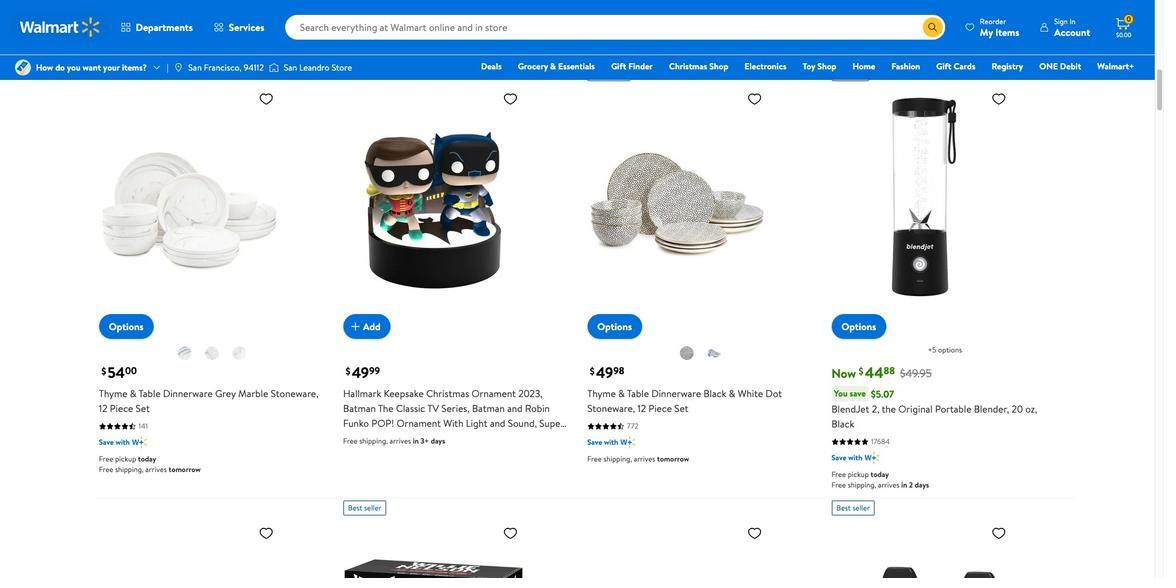 Task type: locate. For each thing, give the bounding box(es) containing it.
thyme inside thyme & table dinnerware grey marble stoneware, 12 piece set
[[99, 387, 127, 401]]

christmas right finder on the top of page
[[669, 60, 707, 73]]

0 vertical spatial 3+
[[665, 14, 673, 24]]

finder
[[628, 60, 653, 73]]

0 vertical spatial today
[[138, 454, 156, 464]]

save with for walmart plus icon related to 54
[[99, 437, 130, 448]]

marble
[[238, 387, 268, 401]]

$ left 54 at the left of the page
[[101, 365, 106, 378]]

days
[[675, 14, 689, 24], [426, 28, 441, 39], [919, 30, 934, 41], [182, 45, 197, 56], [431, 436, 445, 446], [915, 480, 929, 490]]

1 horizontal spatial table
[[627, 387, 649, 401]]

$ left 98
[[590, 365, 595, 378]]

grocery & essentials link
[[512, 60, 601, 73]]

options for 54
[[109, 320, 144, 334]]

ornament
[[472, 387, 516, 401], [397, 417, 441, 430]]

1 horizontal spatial and
[[507, 402, 523, 415]]

set inside thyme & table dinnerware grey marble stoneware, 12 piece set
[[136, 402, 150, 415]]

black image
[[679, 346, 694, 361]]

2 dinnerware from the left
[[651, 387, 701, 401]]

12 down the $ 54 00 on the bottom of page
[[99, 402, 107, 415]]

with
[[848, 14, 862, 24], [116, 29, 130, 39], [116, 437, 130, 448], [604, 437, 618, 448], [848, 453, 862, 463]]

0 vertical spatial pickup
[[115, 454, 136, 464]]

free pickup today free shipping, arrives tomorrow
[[99, 454, 201, 475]]

set down "black" icon
[[674, 402, 689, 415]]

arrives
[[634, 14, 655, 24], [390, 28, 411, 39], [878, 30, 899, 41], [145, 45, 167, 56], [390, 436, 411, 446], [634, 454, 655, 464], [145, 464, 167, 475], [878, 480, 899, 490]]

table inside thyme & table dinnerware grey marble stoneware, 12 piece set
[[139, 387, 161, 401]]

3+ up christmas shop link
[[665, 14, 673, 24]]

tomorrow
[[657, 454, 689, 464], [169, 464, 201, 475]]

with up free pickup today free shipping, arrives tomorrow
[[116, 437, 130, 448]]

12 inside thyme & table dinnerware grey marble stoneware, 12 piece set
[[99, 402, 107, 415]]

stoneware, right marble
[[271, 387, 319, 401]]

blue image
[[177, 346, 192, 361], [706, 346, 721, 361]]

free shipping, arrives in 3+ days down pop! at the bottom of the page
[[343, 436, 445, 446]]

2 vertical spatial 3+
[[421, 436, 429, 446]]

0 horizontal spatial shop
[[709, 60, 728, 73]]

3+ right .02 at the left bottom of the page
[[421, 436, 429, 446]]

1 horizontal spatial tomorrow
[[657, 454, 689, 464]]

batman down hallmark on the left bottom of page
[[343, 402, 376, 415]]

0 horizontal spatial free shipping, arrives in 2 days
[[99, 45, 197, 56]]

options link
[[99, 314, 154, 339], [587, 314, 642, 339], [832, 314, 886, 339]]

table up 772
[[627, 387, 649, 401]]

0 horizontal spatial options
[[109, 320, 144, 334]]

piece up free shipping, arrives tomorrow at the bottom right of the page
[[648, 402, 672, 415]]

save with up your
[[99, 29, 130, 39]]

 image left "how"
[[15, 60, 31, 76]]

0 vertical spatial free shipping, arrives in 2 days
[[343, 28, 441, 39]]

options link up 00
[[99, 314, 154, 339]]

the
[[882, 402, 896, 416]]

pickup
[[115, 454, 136, 464], [848, 469, 869, 480]]

lbs.
[[408, 432, 422, 445]]

thyme & table dinnerware black & white dot stoneware, 12 piece set image
[[587, 86, 767, 329]]

0 vertical spatial stoneware,
[[271, 387, 319, 401]]

shop for toy shop
[[817, 60, 836, 73]]

tomorrow inside free pickup today free shipping, arrives tomorrow
[[169, 464, 201, 475]]

2 horizontal spatial options
[[841, 320, 876, 334]]

& down 98
[[618, 387, 625, 401]]

black left white
[[704, 387, 726, 401]]

1 horizontal spatial free shipping, arrives in 3+ days
[[587, 14, 689, 24]]

1 horizontal spatial stoneware,
[[587, 402, 635, 415]]

0 vertical spatial black
[[704, 387, 726, 401]]

1 horizontal spatial free shipping, arrives in 2 days
[[343, 28, 441, 39]]

0 vertical spatial free shipping, arrives in 3+ days
[[587, 14, 689, 24]]

the
[[378, 402, 394, 415]]

94112
[[244, 61, 264, 74]]

set
[[136, 402, 150, 415], [674, 402, 689, 415]]

1 table from the left
[[139, 387, 161, 401]]

1 vertical spatial christmas
[[426, 387, 469, 401]]

2 options from the left
[[597, 320, 632, 334]]

1 horizontal spatial san
[[284, 61, 297, 74]]

2 batman from the left
[[472, 402, 505, 415]]

free
[[587, 14, 602, 24], [343, 28, 358, 39], [832, 30, 846, 41], [99, 45, 113, 56], [343, 436, 358, 446], [99, 454, 113, 464], [587, 454, 602, 464], [99, 464, 113, 475], [832, 469, 846, 480], [832, 480, 846, 490]]

ornament up light
[[472, 387, 516, 401]]

options link up 98
[[587, 314, 642, 339]]

add to cart image
[[348, 319, 363, 334]]

2 horizontal spatial best
[[836, 503, 851, 513]]

table up 141
[[139, 387, 161, 401]]

items
[[995, 25, 1019, 39]]

gift left finder on the top of page
[[611, 60, 626, 73]]

save with up free pickup today free shipping, arrives tomorrow
[[99, 437, 130, 448]]

walmart plus image
[[865, 13, 879, 26], [865, 452, 879, 464]]

1 piece from the left
[[110, 402, 133, 415]]

0 horizontal spatial options link
[[99, 314, 154, 339]]

dinnerware down "black" icon
[[651, 387, 701, 401]]

arrives inside free pickup today free shipping, arrives in 2 days
[[878, 480, 899, 490]]

0 vertical spatial and
[[507, 402, 523, 415]]

francisco,
[[204, 61, 242, 74]]

1 dinnerware from the left
[[163, 387, 213, 401]]

99
[[369, 364, 380, 378]]

1 horizontal spatial blue image
[[706, 346, 721, 361]]

0 vertical spatial walmart plus image
[[865, 13, 879, 26]]

1 vertical spatial ornament
[[397, 417, 441, 430]]

thyme inside thyme & table dinnerware black & white dot stoneware, 12 piece set
[[587, 387, 616, 401]]

1 options link from the left
[[99, 314, 154, 339]]

$ left 44
[[859, 365, 864, 378]]

1 horizontal spatial best seller
[[592, 68, 626, 79]]

today inside free pickup today free shipping, arrives tomorrow
[[138, 454, 156, 464]]

options link for 54
[[99, 314, 154, 339]]

141
[[139, 421, 148, 432]]

table
[[139, 387, 161, 401], [627, 387, 649, 401]]

want
[[83, 61, 101, 74]]

1 horizontal spatial set
[[674, 402, 689, 415]]

0 vertical spatial christmas
[[669, 60, 707, 73]]

save with up free pickup today free shipping, arrives in 2 days on the right bottom of the page
[[832, 453, 862, 463]]

1 vertical spatial pickup
[[848, 469, 869, 480]]

2 shop from the left
[[817, 60, 836, 73]]

2 options link from the left
[[587, 314, 642, 339]]

toy shop
[[803, 60, 836, 73]]

batman
[[343, 402, 376, 415], [472, 402, 505, 415]]

dinnerware left grey
[[163, 387, 213, 401]]

walmart plus image up home
[[865, 13, 879, 26]]

san leandro store
[[284, 61, 352, 74]]

search icon image
[[928, 22, 938, 32]]

dinnerware inside thyme & table dinnerware grey marble stoneware, 12 piece set
[[163, 387, 213, 401]]

shipping,
[[604, 14, 632, 24], [359, 28, 388, 39], [848, 30, 876, 41], [115, 45, 144, 56], [359, 436, 388, 446], [604, 454, 632, 464], [115, 464, 144, 475], [848, 480, 876, 490]]

& for grocery & essentials
[[550, 60, 556, 73]]

12 up 772
[[638, 402, 646, 415]]

shop
[[709, 60, 728, 73], [817, 60, 836, 73]]

$ inside $ 49 98
[[590, 365, 595, 378]]

services
[[229, 20, 264, 34]]

0 horizontal spatial black
[[704, 387, 726, 401]]

1 vertical spatial stoneware,
[[587, 402, 635, 415]]

sign in to add to favorites list, hallmark keepsake christmas ornament 2023, batman the classic tv series, batman and robin funko pop! ornament with light and sound, super hero gifts. .02 lbs. image
[[503, 91, 518, 107]]

auto drive universal fit black,white cow faux leather car seat and headrest cover, set of 2 image
[[832, 521, 1011, 578]]

options up 98
[[597, 320, 632, 334]]

hero
[[343, 432, 365, 445]]

set up 141
[[136, 402, 150, 415]]

& right grocery
[[550, 60, 556, 73]]

3 $ from the left
[[590, 365, 595, 378]]

christmas inside hallmark keepsake christmas ornament 2023, batman the classic tv series, batman and robin funko pop! ornament with light and sound, super hero gifts. .02 lbs.
[[426, 387, 469, 401]]

options up 00
[[109, 320, 144, 334]]

0 horizontal spatial christmas
[[426, 387, 469, 401]]

2 horizontal spatial options link
[[832, 314, 886, 339]]

best seller for chia pet planter - willie nelson ceramic decorative indoor flower pots image
[[348, 503, 381, 513]]

0 horizontal spatial 3+
[[421, 436, 429, 446]]

88
[[884, 364, 895, 378]]

free shipping, arrives in 2 days up the store
[[343, 28, 441, 39]]

pickup inside free pickup today free shipping, arrives in 2 days
[[848, 469, 869, 480]]

& down 00
[[130, 387, 136, 401]]

best for chia pet planter - willie nelson ceramic decorative indoor flower pots image
[[348, 503, 362, 513]]

gift
[[611, 60, 626, 73], [936, 60, 951, 73]]

 image
[[173, 63, 183, 73]]

stoneware, inside thyme & table dinnerware grey marble stoneware, 12 piece set
[[271, 387, 319, 401]]

1 horizontal spatial today
[[871, 469, 889, 480]]

save with for 49 walmart plus icon
[[587, 437, 618, 448]]

49 for $ 49 98
[[596, 362, 613, 383]]

3 options from the left
[[841, 320, 876, 334]]

ornament up lbs.
[[397, 417, 441, 430]]

2 12 from the left
[[638, 402, 646, 415]]

free shipping, arrives in 3+ days
[[587, 14, 689, 24], [832, 30, 934, 41], [343, 436, 445, 446]]

1 horizontal spatial seller
[[608, 68, 626, 79]]

and right light
[[490, 417, 505, 430]]

1 horizontal spatial best
[[592, 68, 607, 79]]

registry
[[992, 60, 1023, 73]]

batman up light
[[472, 402, 505, 415]]

walmart plus image
[[132, 28, 147, 40], [132, 436, 147, 449], [621, 436, 635, 449]]

registry link
[[986, 60, 1029, 73]]

1 options from the left
[[109, 320, 144, 334]]

1 gift from the left
[[611, 60, 626, 73]]

christmas up series,
[[426, 387, 469, 401]]

save up free pickup today free shipping, arrives in 2 days on the right bottom of the page
[[832, 453, 846, 463]]

and up sound,
[[507, 402, 523, 415]]

hallmark
[[343, 387, 381, 401]]

save with up home
[[832, 14, 862, 24]]

3 options link from the left
[[832, 314, 886, 339]]

Search search field
[[285, 15, 945, 40]]

0 horizontal spatial set
[[136, 402, 150, 415]]

2 $ from the left
[[346, 365, 350, 378]]

options link up 44
[[832, 314, 886, 339]]

fashion
[[891, 60, 920, 73]]

0 horizontal spatial  image
[[15, 60, 31, 76]]

0 horizontal spatial and
[[490, 417, 505, 430]]

shop for christmas shop
[[709, 60, 728, 73]]

1 horizontal spatial 49
[[596, 362, 613, 383]]

& for thyme & table dinnerware grey marble stoneware, 12 piece set
[[130, 387, 136, 401]]

1 vertical spatial today
[[871, 469, 889, 480]]

best for auto drive universal fit black,white cow faux leather car seat and headrest cover, set of 2 image
[[836, 503, 851, 513]]

pop!
[[371, 417, 394, 430]]

san left leandro
[[284, 61, 297, 74]]

49
[[352, 362, 369, 383], [596, 362, 613, 383]]

classic
[[396, 402, 425, 415]]

1 shop from the left
[[709, 60, 728, 73]]

walmart plus image for 49
[[621, 436, 635, 449]]

today down 141
[[138, 454, 156, 464]]

0 horizontal spatial seller
[[364, 503, 381, 513]]

& left white
[[729, 387, 735, 401]]

today inside free pickup today free shipping, arrives in 2 days
[[871, 469, 889, 480]]

1 horizontal spatial 12
[[638, 402, 646, 415]]

00
[[125, 364, 137, 378]]

best seller
[[592, 68, 626, 79], [348, 503, 381, 513], [836, 503, 870, 513]]

options link for 49
[[587, 314, 642, 339]]

2 vertical spatial free shipping, arrives in 3+ days
[[343, 436, 445, 446]]

today down 17684
[[871, 469, 889, 480]]

walmart plus image down 17684
[[865, 452, 879, 464]]

stoneware, up 772
[[587, 402, 635, 415]]

0 horizontal spatial today
[[138, 454, 156, 464]]

with
[[443, 417, 463, 430]]

free shipping, arrives in 3+ days up finder on the top of page
[[587, 14, 689, 24]]

thyme down 54 at the left of the page
[[99, 387, 127, 401]]

49 for $ 49 99
[[352, 362, 369, 383]]

departments
[[136, 20, 193, 34]]

1 horizontal spatial pickup
[[848, 469, 869, 480]]

0 horizontal spatial tomorrow
[[169, 464, 201, 475]]

portable
[[935, 402, 971, 416]]

chia pet planter - willie nelson ceramic decorative indoor flower pots image
[[343, 521, 523, 578]]

2 san from the left
[[284, 61, 297, 74]]

0 horizontal spatial dinnerware
[[163, 387, 213, 401]]

piece
[[110, 402, 133, 415], [648, 402, 672, 415]]

1 12 from the left
[[99, 402, 107, 415]]

0 horizontal spatial stoneware,
[[271, 387, 319, 401]]

today
[[138, 454, 156, 464], [871, 469, 889, 480]]

walmart+ link
[[1092, 60, 1140, 73]]

1 vertical spatial 3+
[[909, 30, 917, 41]]

2 piece from the left
[[648, 402, 672, 415]]

store
[[332, 61, 352, 74]]

0 horizontal spatial free shipping, arrives in 3+ days
[[343, 436, 445, 446]]

4 $ from the left
[[859, 365, 864, 378]]

0 horizontal spatial gift
[[611, 60, 626, 73]]

1 thyme from the left
[[99, 387, 127, 401]]

pickup for free pickup today free shipping, arrives in 2 days
[[848, 469, 869, 480]]

grocery
[[518, 60, 548, 73]]

3+ left search icon
[[909, 30, 917, 41]]

gift for gift cards
[[936, 60, 951, 73]]

2 set from the left
[[674, 402, 689, 415]]

1 vertical spatial and
[[490, 417, 505, 430]]

one
[[1039, 60, 1058, 73]]

black down blendjet
[[832, 417, 854, 431]]

0 horizontal spatial piece
[[110, 402, 133, 415]]

1 horizontal spatial options link
[[587, 314, 642, 339]]

0 horizontal spatial batman
[[343, 402, 376, 415]]

$ inside $ 49 99
[[346, 365, 350, 378]]

table inside thyme & table dinnerware black & white dot stoneware, 12 piece set
[[627, 387, 649, 401]]

0 horizontal spatial san
[[188, 61, 202, 74]]

pickup inside free pickup today free shipping, arrives tomorrow
[[115, 454, 136, 464]]

1 san from the left
[[188, 61, 202, 74]]

2 gift from the left
[[936, 60, 951, 73]]

0 horizontal spatial table
[[139, 387, 161, 401]]

1 horizontal spatial batman
[[472, 402, 505, 415]]

1 horizontal spatial options
[[597, 320, 632, 334]]

free shipping, arrives in 3+ days up home
[[832, 30, 934, 41]]

0 horizontal spatial ornament
[[397, 417, 441, 430]]

0 horizontal spatial thyme
[[99, 387, 127, 401]]

options for 49
[[597, 320, 632, 334]]

you save $5.07 blendjet 2, the original portable blender, 20 oz, black
[[832, 387, 1037, 431]]

2 thyme from the left
[[587, 387, 616, 401]]

 image
[[15, 60, 31, 76], [269, 61, 279, 74]]

1 49 from the left
[[352, 362, 369, 383]]

2 horizontal spatial best seller
[[836, 503, 870, 513]]

thyme for 49
[[587, 387, 616, 401]]

reorder my items
[[980, 16, 1019, 39]]

1 blue image from the left
[[177, 346, 192, 361]]

1 vertical spatial walmart plus image
[[865, 452, 879, 464]]

today for in 2 days
[[871, 469, 889, 480]]

2 49 from the left
[[596, 362, 613, 383]]

shop right toy
[[817, 60, 836, 73]]

1 horizontal spatial dinnerware
[[651, 387, 701, 401]]

|
[[167, 61, 168, 74]]

772
[[627, 421, 638, 432]]

2 horizontal spatial 3+
[[909, 30, 917, 41]]

+5 options
[[928, 345, 962, 355]]

1 horizontal spatial thyme
[[587, 387, 616, 401]]

1 vertical spatial black
[[832, 417, 854, 431]]

items?
[[122, 61, 147, 74]]

0 horizontal spatial 12
[[99, 402, 107, 415]]

$ inside the $ 54 00
[[101, 365, 106, 378]]

$ up hallmark on the left bottom of page
[[346, 365, 350, 378]]

stoneware,
[[271, 387, 319, 401], [587, 402, 635, 415]]

walmart image
[[20, 17, 100, 37]]

thyme down $ 49 98
[[587, 387, 616, 401]]

thyme for 54
[[99, 387, 127, 401]]

1 horizontal spatial shop
[[817, 60, 836, 73]]

piece inside thyme & table dinnerware grey marble stoneware, 12 piece set
[[110, 402, 133, 415]]

gift left cards
[[936, 60, 951, 73]]

blender,
[[974, 402, 1009, 416]]

1 horizontal spatial ornament
[[472, 387, 516, 401]]

walmart plus image down 772
[[621, 436, 635, 449]]

12 inside thyme & table dinnerware black & white dot stoneware, 12 piece set
[[638, 402, 646, 415]]

0 horizontal spatial best seller
[[348, 503, 381, 513]]

blue image right "black" icon
[[706, 346, 721, 361]]

 image right '94112'
[[269, 61, 279, 74]]

with up home
[[848, 14, 862, 24]]

now
[[832, 365, 856, 382]]

options
[[109, 320, 144, 334], [597, 320, 632, 334], [841, 320, 876, 334]]

0 horizontal spatial blue image
[[177, 346, 192, 361]]

1 horizontal spatial gift
[[936, 60, 951, 73]]

grey
[[215, 387, 236, 401]]

do
[[55, 61, 65, 74]]

stoneware, inside thyme & table dinnerware black & white dot stoneware, 12 piece set
[[587, 402, 635, 415]]

+5
[[928, 345, 936, 355]]

1 set from the left
[[136, 402, 150, 415]]

2 table from the left
[[627, 387, 649, 401]]

san right |
[[188, 61, 202, 74]]

shop left electronics
[[709, 60, 728, 73]]

1 vertical spatial free shipping, arrives in 3+ days
[[832, 30, 934, 41]]

gift for gift finder
[[611, 60, 626, 73]]

17684
[[871, 436, 890, 447]]

2 inside free pickup today free shipping, arrives in 2 days
[[909, 480, 913, 490]]

blue image left gray image
[[177, 346, 192, 361]]

2 horizontal spatial seller
[[853, 503, 870, 513]]

0 horizontal spatial 49
[[352, 362, 369, 383]]

options up 44
[[841, 320, 876, 334]]

0 horizontal spatial best
[[348, 503, 362, 513]]

seller
[[608, 68, 626, 79], [364, 503, 381, 513], [853, 503, 870, 513]]

1 horizontal spatial piece
[[648, 402, 672, 415]]

& inside thyme & table dinnerware grey marble stoneware, 12 piece set
[[130, 387, 136, 401]]

0 vertical spatial ornament
[[472, 387, 516, 401]]

piece down the $ 54 00 on the bottom of page
[[110, 402, 133, 415]]

dinnerware inside thyme & table dinnerware black & white dot stoneware, 12 piece set
[[651, 387, 701, 401]]

sign in to add to favorites list, blendjet 2, the original portable blender, 20 oz, black image
[[991, 91, 1006, 107]]

san for san francisco, 94112
[[188, 61, 202, 74]]

0 horizontal spatial pickup
[[115, 454, 136, 464]]

sign in to add to favorites list, onn. wireless portable bluetooth boombox with digital fm radio image
[[747, 526, 762, 541]]

free shipping, arrives in 2 days up the items?
[[99, 45, 197, 56]]

save with up free shipping, arrives tomorrow at the bottom right of the page
[[587, 437, 618, 448]]

walmart plus image down 141
[[132, 436, 147, 449]]

1 $ from the left
[[101, 365, 106, 378]]

sound,
[[508, 417, 537, 430]]

hallmark keepsake christmas ornament 2023, batman the classic tv series, batman and robin funko pop! ornament with light and sound, super hero gifts. .02 lbs.
[[343, 387, 564, 445]]

1 horizontal spatial black
[[832, 417, 854, 431]]

1 horizontal spatial  image
[[269, 61, 279, 74]]



Task type: vqa. For each thing, say whether or not it's contained in the screenshot.
bottom Ornament
yes



Task type: describe. For each thing, give the bounding box(es) containing it.
white
[[738, 387, 763, 401]]

dinnerware for 54
[[163, 387, 213, 401]]

Walmart Site-Wide search field
[[285, 15, 945, 40]]

44
[[865, 362, 884, 383]]

electronics
[[744, 60, 787, 73]]

toy
[[803, 60, 815, 73]]

$5.07
[[871, 387, 894, 401]]

robin
[[525, 402, 550, 415]]

keepsake
[[384, 387, 424, 401]]

best seller for auto drive universal fit black,white cow faux leather car seat and headrest cover, set of 2 image
[[836, 503, 870, 513]]

dot
[[766, 387, 782, 401]]

$ for $ 49 98
[[590, 365, 595, 378]]

save
[[850, 388, 866, 400]]

$ for $ 54 00
[[101, 365, 106, 378]]

free shipping, arrives tomorrow
[[587, 454, 689, 464]]

sign in account
[[1054, 16, 1090, 39]]

deals link
[[475, 60, 507, 73]]

leandro
[[299, 61, 329, 74]]

now $ 44 88 $49.95
[[832, 362, 932, 383]]

thyme & table dinnerware black & white dot stoneware, 12 piece set
[[587, 387, 782, 415]]

arrives inside free pickup today free shipping, arrives tomorrow
[[145, 464, 167, 475]]

hallmark keepsake christmas ornament 2023, batman the classic tv series, batman and robin funko pop! ornament with light and sound, super hero gifts. .02 lbs. image
[[343, 86, 523, 329]]

save with for 1st walmart plus image
[[832, 14, 862, 24]]

electronics link
[[739, 60, 792, 73]]

toy shop link
[[797, 60, 842, 73]]

departments button
[[110, 12, 203, 42]]

$ 54 00
[[101, 362, 137, 383]]

with up free shipping, arrives tomorrow at the bottom right of the page
[[604, 437, 618, 448]]

thyme & table dinnerware grey marble stoneware, 12 piece set image
[[99, 86, 279, 329]]

free pickup today free shipping, arrives in 2 days
[[832, 469, 929, 490]]

black inside thyme & table dinnerware black & white dot stoneware, 12 piece set
[[704, 387, 726, 401]]

with up your
[[116, 29, 130, 39]]

your
[[103, 61, 120, 74]]

seller for chia pet planter - willie nelson ceramic decorative indoor flower pots image
[[364, 503, 381, 513]]

seller for auto drive universal fit black,white cow faux leather car seat and headrest cover, set of 2 image
[[853, 503, 870, 513]]

add
[[363, 320, 381, 333]]

sign in to add to favorites list, thyme & table dinnerware black & white dot stoneware, 12 piece set image
[[747, 91, 762, 107]]

debit
[[1060, 60, 1081, 73]]

1 vertical spatial free shipping, arrives in 2 days
[[99, 45, 197, 56]]

$ for $ 49 99
[[346, 365, 350, 378]]

today for tomorrow
[[138, 454, 156, 464]]

2 walmart plus image from the top
[[865, 452, 879, 464]]

sign in to add to favorites list, onn. portable bluetooth cd boombox with digital fm radio image
[[259, 526, 274, 541]]

one debit link
[[1034, 60, 1087, 73]]

walmart plus image for 54
[[132, 436, 147, 449]]

sign in to add to favorites list, chia pet planter - willie nelson ceramic decorative indoor flower pots image
[[503, 526, 518, 541]]

save up toy shop
[[832, 14, 846, 24]]

days inside free pickup today free shipping, arrives in 2 days
[[915, 480, 929, 490]]

save up your
[[99, 29, 114, 39]]

save with for second walmart plus image from the top
[[832, 453, 862, 463]]

walmart+
[[1097, 60, 1134, 73]]

table for 49
[[627, 387, 649, 401]]

rollback
[[836, 68, 864, 79]]

original
[[898, 402, 933, 416]]

christmas shop
[[669, 60, 728, 73]]

with up free pickup today free shipping, arrives in 2 days on the right bottom of the page
[[848, 453, 862, 463]]

save up free pickup today free shipping, arrives tomorrow
[[99, 437, 114, 448]]

sign in to add to favorites list, thyme & table dinnerware grey marble stoneware, 12 piece set image
[[259, 91, 274, 107]]

gift finder
[[611, 60, 653, 73]]

1 batman from the left
[[343, 402, 376, 415]]

san francisco, 94112
[[188, 61, 264, 74]]

& for thyme & table dinnerware black & white dot stoneware, 12 piece set
[[618, 387, 625, 401]]

light
[[466, 417, 488, 430]]

reorder
[[980, 16, 1006, 26]]

account
[[1054, 25, 1090, 39]]

walmart plus image up the items?
[[132, 28, 147, 40]]

dinnerware for 49
[[651, 387, 701, 401]]

home
[[853, 60, 875, 73]]

1 horizontal spatial 3+
[[665, 14, 673, 24]]

$ 49 99
[[346, 362, 380, 383]]

how do you want your items?
[[36, 61, 147, 74]]

services button
[[203, 12, 275, 42]]

 image for how
[[15, 60, 31, 76]]

shipping, inside free pickup today free shipping, arrives in 2 days
[[848, 480, 876, 490]]

black inside 'you save $5.07 blendjet 2, the original portable blender, 20 oz, black'
[[832, 417, 854, 431]]

gray image
[[204, 346, 219, 361]]

sign
[[1054, 16, 1068, 26]]

set inside thyme & table dinnerware black & white dot stoneware, 12 piece set
[[674, 402, 689, 415]]

0
[[1126, 14, 1131, 24]]

onn. wireless portable bluetooth boombox with digital fm radio image
[[587, 521, 767, 578]]

onn. portable bluetooth cd boombox with digital fm radio image
[[99, 521, 279, 578]]

series,
[[441, 402, 470, 415]]

$ 49 98
[[590, 362, 624, 383]]

shipping, inside free pickup today free shipping, arrives tomorrow
[[115, 464, 144, 475]]

my
[[980, 25, 993, 39]]

tv
[[427, 402, 439, 415]]

sign in to add to favorites list, auto drive universal fit black,white cow faux leather car seat and headrest cover, set of 2 image
[[991, 526, 1006, 541]]

1 walmart plus image from the top
[[865, 13, 879, 26]]

fashion link
[[886, 60, 926, 73]]

2023,
[[518, 387, 542, 401]]

you
[[67, 61, 81, 74]]

one debit
[[1039, 60, 1081, 73]]

oz,
[[1025, 402, 1037, 416]]

.02
[[393, 432, 406, 445]]

table for 54
[[139, 387, 161, 401]]

blendjet
[[832, 402, 869, 416]]

54
[[108, 362, 125, 383]]

98
[[613, 364, 624, 378]]

cards
[[954, 60, 975, 73]]

2,
[[872, 402, 879, 416]]

funko
[[343, 417, 369, 430]]

0 $0.00
[[1116, 14, 1131, 39]]

gift cards
[[936, 60, 975, 73]]

 image for san
[[269, 61, 279, 74]]

home link
[[847, 60, 881, 73]]

2 blue image from the left
[[706, 346, 721, 361]]

2 horizontal spatial free shipping, arrives in 3+ days
[[832, 30, 934, 41]]

piece inside thyme & table dinnerware black & white dot stoneware, 12 piece set
[[648, 402, 672, 415]]

$ inside now $ 44 88 $49.95
[[859, 365, 864, 378]]

san for san leandro store
[[284, 61, 297, 74]]

grocery & essentials
[[518, 60, 595, 73]]

how
[[36, 61, 53, 74]]

gift cards link
[[931, 60, 981, 73]]

save with for walmart plus icon on top of the items?
[[99, 29, 130, 39]]

super
[[539, 417, 564, 430]]

save up free shipping, arrives tomorrow at the bottom right of the page
[[587, 437, 602, 448]]

pink image
[[232, 346, 246, 361]]

1 horizontal spatial christmas
[[669, 60, 707, 73]]

pickup for free pickup today free shipping, arrives tomorrow
[[115, 454, 136, 464]]

gift finder link
[[606, 60, 658, 73]]

you
[[834, 388, 848, 400]]

christmas shop link
[[663, 60, 734, 73]]

gifts.
[[367, 432, 390, 445]]

in inside free pickup today free shipping, arrives in 2 days
[[901, 480, 907, 490]]

thyme & table dinnerware grey marble stoneware, 12 piece set
[[99, 387, 319, 415]]

blendjet 2, the original portable blender, 20 oz, black image
[[832, 86, 1011, 329]]



